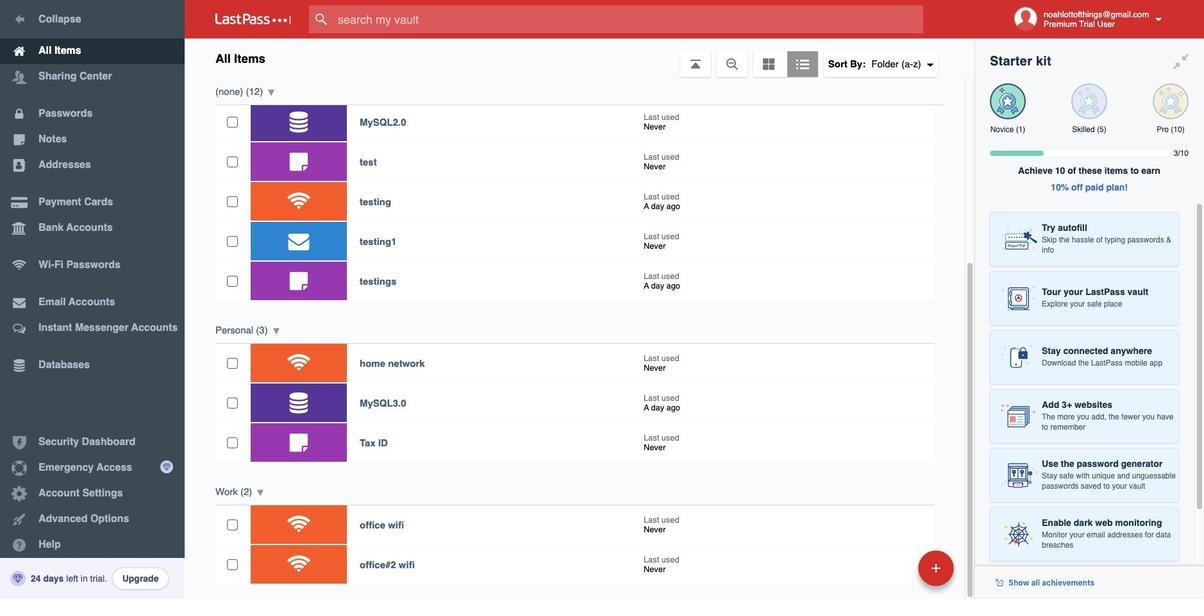 Task type: describe. For each thing, give the bounding box(es) containing it.
new item navigation
[[831, 547, 962, 599]]

main navigation navigation
[[0, 0, 185, 599]]

search my vault text field
[[309, 5, 949, 33]]

lastpass image
[[216, 13, 291, 25]]



Task type: locate. For each thing, give the bounding box(es) containing it.
vault options navigation
[[185, 38, 975, 77]]

Search search field
[[309, 5, 949, 33]]

new item element
[[831, 550, 959, 586]]



